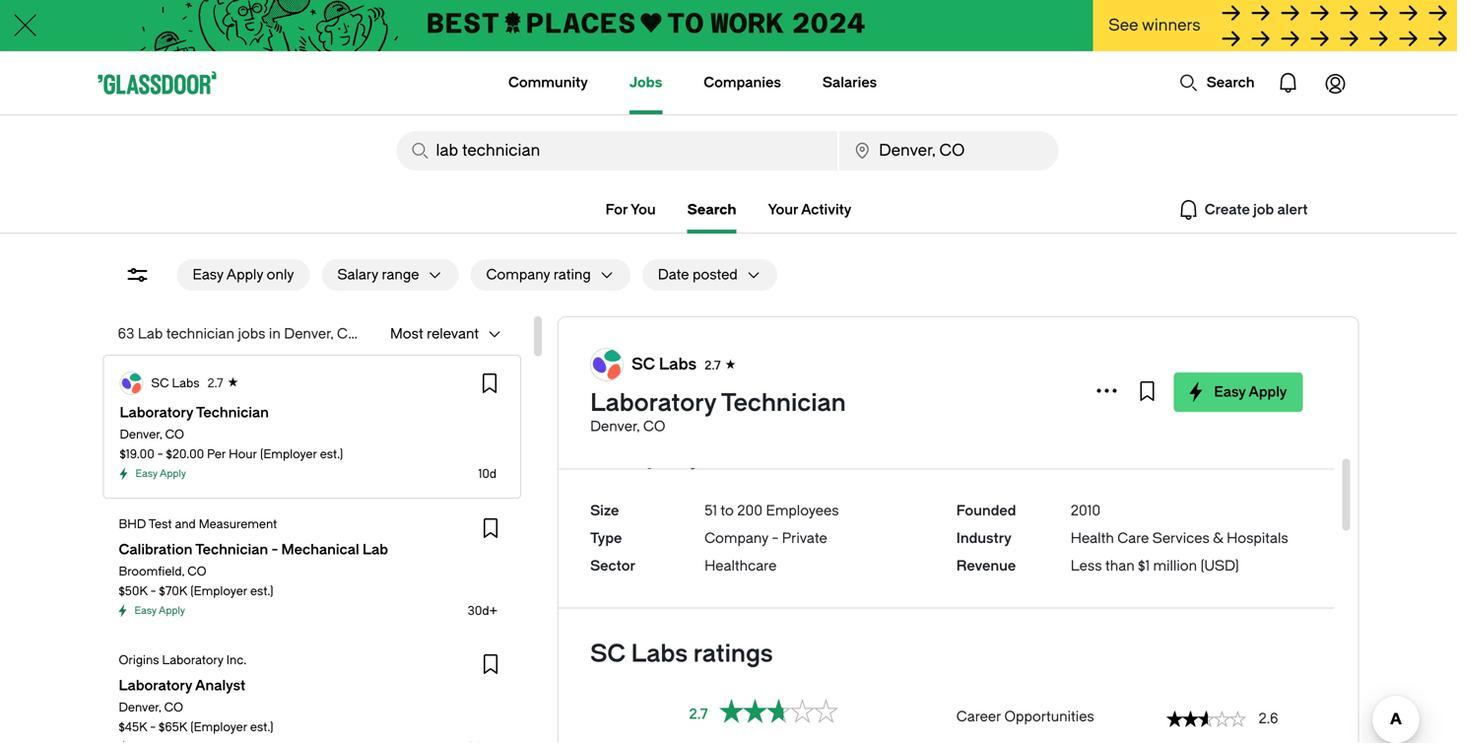 Task type: describe. For each thing, give the bounding box(es) containing it.
on
[[898, 320, 915, 337]]

easy down $19.00
[[136, 468, 158, 480]]

sc labs for sc labs logo inside the "jobs list" element
[[151, 377, 200, 390]]

denver, right in
[[284, 326, 334, 342]]

company rating button
[[471, 259, 591, 291]]

revenue
[[957, 558, 1016, 574]]

employer
[[622, 320, 683, 337]]

your
[[768, 202, 799, 218]]

2 vertical spatial 2.7
[[689, 706, 708, 722]]

faq
[[719, 360, 748, 376]]

none field search keyword
[[397, 131, 838, 171]]

less than $1 million (usd)
[[1071, 558, 1240, 574]]

easy apply for 30d+
[[135, 605, 185, 617]]

hour
[[229, 447, 257, 461]]

career
[[957, 709, 1001, 725]]

easy inside easy apply only button
[[193, 267, 224, 283]]

- for broomfield, co $50k - $70k (employer est.)
[[150, 584, 156, 598]]

salary range button
[[322, 259, 419, 291]]

we
[[978, 320, 997, 337]]

see
[[667, 360, 690, 376]]

sc for sc labs logo inside the "jobs list" element
[[151, 377, 169, 390]]

overview
[[708, 442, 810, 470]]

activity
[[801, 202, 852, 218]]

0 horizontal spatial status
[[720, 699, 838, 723]]

care
[[1118, 530, 1150, 547]]

displays
[[785, 340, 838, 356]]

easy down the $50k
[[135, 605, 157, 617]]

easy apply inside easy apply button
[[1215, 384, 1288, 400]]

bhd
[[119, 517, 146, 531]]

most
[[390, 326, 424, 342]]

co inside laboratory technician denver, co
[[643, 418, 666, 435]]

0 horizontal spatial salary
[[638, 340, 676, 356]]

denver, co $45k - $65k (employer est.)
[[119, 701, 274, 734]]

co for broomfield, co $50k - $70k (employer est.)
[[188, 565, 207, 579]]

industry
[[957, 530, 1012, 547]]

and
[[175, 517, 196, 531]]

origins
[[119, 653, 159, 667]]

health care services & hospitals
[[1071, 530, 1289, 547]]

estimate"
[[928, 340, 992, 356]]

bhd test and measurement
[[119, 517, 277, 531]]

job,
[[951, 320, 975, 337]]

denver, inside denver, co $19.00 - $20.00 per hour (employer est.)
[[120, 428, 162, 442]]

company - private
[[705, 530, 828, 547]]

laboratory inside the "jobs list" element
[[162, 653, 223, 667]]

2 horizontal spatial a
[[1249, 320, 1257, 337]]

job
[[1261, 320, 1281, 337]]

co for denver, co $19.00 - $20.00 per hour (employer est.)
[[165, 428, 184, 442]]

see winners
[[1109, 16, 1201, 34]]

0 horizontal spatial search
[[688, 202, 737, 218]]

labs for the rightmost sc labs logo
[[659, 355, 697, 374]]

(employer for origins laboratory inc.
[[190, 720, 247, 734]]

range inside popup button
[[382, 267, 419, 283]]

or
[[798, 320, 812, 337]]

if
[[995, 340, 1003, 356]]

open filter menu image
[[126, 263, 149, 287]]

community link
[[509, 51, 588, 114]]

employees
[[766, 503, 839, 519]]

$20.00
[[166, 447, 204, 461]]

learn
[[1089, 340, 1122, 356]]

in
[[269, 326, 281, 342]]

for
[[606, 202, 628, 218]]

their
[[918, 320, 948, 337]]

&
[[1214, 530, 1224, 547]]

type
[[590, 530, 622, 547]]

apply down $70k
[[159, 605, 185, 617]]

none field search location
[[840, 131, 1059, 171]]

1 an from the left
[[602, 320, 618, 337]]

health
[[1071, 530, 1115, 547]]

easy apply only
[[193, 267, 294, 283]]

has
[[590, 340, 614, 356]]

2 horizontal spatial salary
[[815, 320, 853, 337]]

technician
[[721, 389, 846, 417]]

salaries link
[[823, 51, 877, 114]]

- for denver, co $45k - $65k (employer est.)
[[150, 720, 156, 734]]

30d+
[[468, 604, 498, 618]]

status inside career opportunities 2.6 stars out of 5 element
[[1167, 711, 1246, 727]]

salaries
[[823, 74, 877, 91]]

includes
[[687, 320, 742, 337]]

$65k
[[159, 720, 188, 734]]

for you link
[[606, 198, 656, 222]]

per
[[207, 447, 226, 461]]

sc labs ratings
[[590, 640, 773, 668]]

jobs link
[[630, 51, 663, 114]]

date posted button
[[642, 259, 738, 291]]

technician
[[166, 326, 235, 342]]

estimates,"
[[590, 360, 664, 376]]

your activity link
[[768, 198, 852, 222]]

company overview
[[590, 442, 810, 470]]

salary
[[338, 267, 378, 283]]

2.7 for the rightmost sc labs logo
[[705, 359, 721, 373]]

company for company - private
[[705, 530, 769, 547]]

apply down $20.00
[[160, 468, 186, 480]]

est.) inside denver, co $19.00 - $20.00 per hour (employer est.)
[[320, 447, 343, 461]]

- for denver, co $19.00 - $20.00 per hour (employer est.)
[[157, 447, 163, 461]]

denver, inside laboratory technician denver, co
[[590, 418, 640, 435]]

(employer inside denver, co $19.00 - $20.00 per hour (employer est.)
[[260, 447, 317, 461]]

labs for sc labs logo inside the "jobs list" element
[[172, 377, 200, 390]]

1 horizontal spatial sc
[[590, 640, 626, 668]]

size
[[590, 503, 619, 519]]

51
[[705, 503, 717, 519]]

companies link
[[704, 51, 781, 114]]

founded
[[957, 503, 1017, 519]]

company for company overview
[[590, 442, 702, 470]]

to
[[1070, 340, 1086, 356]]

available.
[[1006, 340, 1067, 356]]

range inside if an employer includes a salary or salary range on their job, we display it as an "employer estimate".  if a job has no salary data, glassdoor displays a "glassdoor estimate" if available.  to learn more about "glassdoor estimates," see our
[[857, 320, 894, 337]]

test
[[149, 517, 172, 531]]

ratings
[[694, 640, 773, 668]]

you
[[631, 202, 656, 218]]

easy apply button
[[1174, 373, 1303, 412]]

63
[[118, 326, 134, 342]]

see
[[1109, 16, 1139, 34]]

1 "glassdoor from the left
[[852, 340, 925, 356]]



Task type: vqa. For each thing, say whether or not it's contained in the screenshot.
'Anaheim,'
no



Task type: locate. For each thing, give the bounding box(es) containing it.
(usd)
[[1201, 558, 1240, 574]]

date
[[658, 267, 689, 283]]

status
[[720, 699, 838, 723], [1167, 711, 1246, 727]]

sc left the see
[[632, 355, 656, 374]]

a up glassdoor
[[745, 320, 753, 337]]

search down see winners link
[[1207, 74, 1255, 91]]

0 vertical spatial company
[[486, 267, 550, 283]]

$70k
[[159, 584, 188, 598]]

- inside denver, co $45k - $65k (employer est.)
[[150, 720, 156, 734]]

company
[[486, 267, 550, 283], [590, 442, 702, 470], [705, 530, 769, 547]]

company for company rating
[[486, 267, 550, 283]]

2.7 for sc labs logo inside the "jobs list" element
[[207, 377, 223, 390]]

(employer inside "broomfield, co $50k - $70k (employer est.)"
[[190, 584, 247, 598]]

sc
[[632, 355, 656, 374], [151, 377, 169, 390], [590, 640, 626, 668]]

no
[[617, 340, 634, 356]]

more
[[1125, 340, 1160, 356]]

if up has
[[590, 320, 599, 337]]

1 horizontal spatial if
[[1238, 320, 1246, 337]]

laboratory down the see
[[590, 389, 717, 417]]

an up has
[[602, 320, 618, 337]]

sector
[[590, 558, 636, 574]]

less
[[1071, 558, 1102, 574]]

- inside denver, co $19.00 - $20.00 per hour (employer est.)
[[157, 447, 163, 461]]

$19.00
[[120, 447, 155, 461]]

(employer
[[260, 447, 317, 461], [190, 584, 247, 598], [190, 720, 247, 734]]

salary
[[756, 320, 795, 337], [815, 320, 853, 337], [638, 340, 676, 356]]

labs inside the "jobs list" element
[[172, 377, 200, 390]]

faq link
[[719, 360, 748, 376]]

company up healthcare
[[705, 530, 769, 547]]

only
[[267, 267, 294, 283]]

0 horizontal spatial an
[[602, 320, 618, 337]]

labs
[[659, 355, 697, 374], [172, 377, 200, 390], [631, 640, 688, 668]]

1 horizontal spatial an
[[1078, 320, 1095, 337]]

easy inside easy apply button
[[1215, 384, 1246, 400]]

winners
[[1143, 16, 1201, 34]]

search
[[1207, 74, 1255, 91], [688, 202, 737, 218]]

co right 'broomfield,'
[[188, 565, 207, 579]]

career opportunities
[[957, 709, 1095, 725]]

0 horizontal spatial range
[[382, 267, 419, 283]]

if left job
[[1238, 320, 1246, 337]]

most relevant
[[390, 326, 479, 342]]

services
[[1153, 530, 1210, 547]]

an right as
[[1078, 320, 1095, 337]]

co inside denver, co $19.00 - $20.00 per hour (employer est.)
[[165, 428, 184, 442]]

2.7 down "sc labs ratings"
[[689, 706, 708, 722]]

2 vertical spatial est.)
[[250, 720, 274, 734]]

1 horizontal spatial "glassdoor
[[1205, 340, 1278, 356]]

healthcare
[[705, 558, 777, 574]]

search up posted
[[688, 202, 737, 218]]

1 horizontal spatial range
[[857, 320, 894, 337]]

"employer
[[1098, 320, 1166, 337]]

hospitals
[[1227, 530, 1289, 547]]

0 vertical spatial search
[[1207, 74, 1255, 91]]

a right displays
[[841, 340, 849, 356]]

1 vertical spatial est.)
[[250, 584, 274, 598]]

sc labs down employer
[[632, 355, 697, 374]]

jobs
[[630, 74, 663, 91]]

1 horizontal spatial sc labs logo image
[[591, 349, 623, 380]]

sc labs logo image down 63
[[121, 373, 142, 394]]

0 horizontal spatial a
[[745, 320, 753, 337]]

0 horizontal spatial "glassdoor
[[852, 340, 925, 356]]

denver, up $19.00
[[120, 428, 162, 442]]

company rating
[[486, 267, 591, 283]]

0 horizontal spatial if
[[590, 320, 599, 337]]

labs left ratings
[[631, 640, 688, 668]]

company up size
[[590, 442, 702, 470]]

your activity
[[768, 202, 852, 218]]

labs down employer
[[659, 355, 697, 374]]

est.) for origins laboratory inc.
[[250, 720, 274, 734]]

lab
[[138, 326, 163, 342]]

Search keyword field
[[397, 131, 838, 171]]

est.) inside "broomfield, co $50k - $70k (employer est.)"
[[250, 584, 274, 598]]

1 horizontal spatial search
[[1207, 74, 1255, 91]]

0 vertical spatial sc
[[632, 355, 656, 374]]

search inside button
[[1207, 74, 1255, 91]]

$50k
[[119, 584, 147, 598]]

status down ratings
[[720, 699, 838, 723]]

opportunities
[[1005, 709, 1095, 725]]

co for denver, co $45k - $65k (employer est.)
[[164, 701, 183, 715]]

est.) for bhd test and measurement
[[250, 584, 274, 598]]

2 none field from the left
[[840, 131, 1059, 171]]

est.)
[[320, 447, 343, 461], [250, 584, 274, 598], [250, 720, 274, 734]]

1 horizontal spatial status
[[1167, 711, 1246, 727]]

sc down the sector
[[590, 640, 626, 668]]

"glassdoor down on
[[852, 340, 925, 356]]

co up "company overview"
[[643, 418, 666, 435]]

1 horizontal spatial none field
[[840, 131, 1059, 171]]

- right $19.00
[[157, 447, 163, 461]]

0 vertical spatial 2.7
[[705, 359, 721, 373]]

search button
[[1170, 63, 1265, 103]]

est.) inside denver, co $45k - $65k (employer est.)
[[250, 720, 274, 734]]

2 an from the left
[[1078, 320, 1095, 337]]

salary down employer
[[638, 340, 676, 356]]

0 horizontal spatial sc labs
[[151, 377, 200, 390]]

0 horizontal spatial none field
[[397, 131, 838, 171]]

salary right or
[[815, 320, 853, 337]]

broomfield, co $50k - $70k (employer est.)
[[119, 565, 274, 598]]

denver, co $19.00 - $20.00 per hour (employer est.)
[[120, 428, 343, 461]]

1 vertical spatial range
[[857, 320, 894, 337]]

denver, inside denver, co $45k - $65k (employer est.)
[[119, 701, 161, 715]]

1 none field from the left
[[397, 131, 838, 171]]

1 horizontal spatial laboratory
[[590, 389, 717, 417]]

0 horizontal spatial sc
[[151, 377, 169, 390]]

easy apply down job
[[1215, 384, 1288, 400]]

1 horizontal spatial company
[[590, 442, 702, 470]]

our
[[694, 360, 716, 376]]

- down the 51 to 200 employees
[[772, 530, 779, 547]]

2 if from the left
[[1238, 320, 1246, 337]]

range left on
[[857, 320, 894, 337]]

est.) right hour
[[320, 447, 343, 461]]

$45k
[[119, 720, 147, 734]]

denver, up the $45k
[[119, 701, 161, 715]]

2.6
[[1259, 711, 1279, 727]]

rating
[[554, 267, 591, 283]]

jobs list element
[[102, 354, 522, 743]]

estimate".
[[1169, 320, 1234, 337]]

1 vertical spatial sc labs
[[151, 377, 200, 390]]

see winners link
[[1093, 0, 1458, 53]]

broomfield,
[[119, 565, 185, 579]]

sc down lab
[[151, 377, 169, 390]]

salary left or
[[756, 320, 795, 337]]

lottie animation container image
[[1180, 73, 1199, 93], [1180, 73, 1199, 93]]

0 vertical spatial range
[[382, 267, 419, 283]]

1 horizontal spatial salary
[[756, 320, 795, 337]]

co
[[337, 326, 359, 342], [643, 418, 666, 435], [165, 428, 184, 442], [188, 565, 207, 579], [164, 701, 183, 715]]

"glassdoor down job
[[1205, 340, 1278, 356]]

2010
[[1071, 503, 1101, 519]]

1 vertical spatial sc
[[151, 377, 169, 390]]

co left most
[[337, 326, 359, 342]]

company inside dropdown button
[[486, 267, 550, 283]]

0 vertical spatial sc labs
[[632, 355, 697, 374]]

- down 'broomfield,'
[[150, 584, 156, 598]]

(employer inside denver, co $45k - $65k (employer est.)
[[190, 720, 247, 734]]

est.) down measurement
[[250, 584, 274, 598]]

2 horizontal spatial sc
[[632, 355, 656, 374]]

easy up 'technician'
[[193, 267, 224, 283]]

Search location field
[[840, 131, 1059, 171]]

0 horizontal spatial company
[[486, 267, 550, 283]]

200
[[738, 503, 763, 519]]

a left job
[[1249, 320, 1257, 337]]

easy apply for 10d
[[136, 468, 186, 480]]

est.) right $65k
[[250, 720, 274, 734]]

0 horizontal spatial sc labs logo image
[[121, 373, 142, 394]]

sc labs logo image
[[591, 349, 623, 380], [121, 373, 142, 394]]

apply left only
[[226, 267, 263, 283]]

range right salary
[[382, 267, 419, 283]]

2.7 down data,
[[705, 359, 721, 373]]

0 vertical spatial (employer
[[260, 447, 317, 461]]

apply down job
[[1249, 384, 1288, 400]]

a
[[745, 320, 753, 337], [1249, 320, 1257, 337], [841, 340, 849, 356]]

lottie animation container image
[[430, 51, 509, 112], [430, 51, 509, 112], [1265, 59, 1312, 106], [1265, 59, 1312, 106], [1312, 59, 1360, 106], [1312, 59, 1360, 106]]

2 vertical spatial sc
[[590, 640, 626, 668]]

2.7 inside the "jobs list" element
[[207, 377, 223, 390]]

co inside denver, co $45k - $65k (employer est.)
[[164, 701, 183, 715]]

sc labs logo image inside the "jobs list" element
[[121, 373, 142, 394]]

easy apply only button
[[177, 259, 310, 291]]

sc for the rightmost sc labs logo
[[632, 355, 656, 374]]

search link
[[688, 198, 737, 222]]

co up $20.00
[[165, 428, 184, 442]]

million
[[1154, 558, 1198, 574]]

co up $65k
[[164, 701, 183, 715]]

denver, down estimates," at the left
[[590, 418, 640, 435]]

- right the $45k
[[150, 720, 156, 734]]

1 horizontal spatial a
[[841, 340, 849, 356]]

data,
[[680, 340, 711, 356]]

1 vertical spatial laboratory
[[162, 653, 223, 667]]

(employer right hour
[[260, 447, 317, 461]]

laboratory technician denver, co
[[590, 389, 846, 435]]

0 vertical spatial laboratory
[[590, 389, 717, 417]]

posted
[[693, 267, 738, 283]]

about
[[1164, 340, 1202, 356]]

for you
[[606, 202, 656, 218]]

easy apply down $70k
[[135, 605, 185, 617]]

(employer for bhd test and measurement
[[190, 584, 247, 598]]

-
[[157, 447, 163, 461], [772, 530, 779, 547], [150, 584, 156, 598], [150, 720, 156, 734]]

0 vertical spatial labs
[[659, 355, 697, 374]]

2 "glassdoor from the left
[[1205, 340, 1278, 356]]

origins laboratory inc.
[[119, 653, 247, 667]]

status left 2.6
[[1167, 711, 1246, 727]]

company left 'rating'
[[486, 267, 550, 283]]

0 vertical spatial est.)
[[320, 447, 343, 461]]

laboratory inside laboratory technician denver, co
[[590, 389, 717, 417]]

co inside "broomfield, co $50k - $70k (employer est.)"
[[188, 565, 207, 579]]

2 vertical spatial easy apply
[[135, 605, 185, 617]]

0 horizontal spatial laboratory
[[162, 653, 223, 667]]

1 vertical spatial company
[[590, 442, 702, 470]]

laboratory left the inc.
[[162, 653, 223, 667]]

if
[[590, 320, 599, 337], [1238, 320, 1246, 337]]

1 vertical spatial labs
[[172, 377, 200, 390]]

2 vertical spatial company
[[705, 530, 769, 547]]

2 vertical spatial labs
[[631, 640, 688, 668]]

1 vertical spatial easy apply
[[136, 468, 186, 480]]

sc labs down 'technician'
[[151, 377, 200, 390]]

(employer right $65k
[[190, 720, 247, 734]]

1 vertical spatial search
[[688, 202, 737, 218]]

most relevant button
[[375, 318, 479, 350]]

2.7 stars out of 5 image
[[720, 699, 838, 730]]

1 vertical spatial 2.7
[[207, 377, 223, 390]]

as
[[1060, 320, 1075, 337]]

2 horizontal spatial company
[[705, 530, 769, 547]]

None field
[[397, 131, 838, 171], [840, 131, 1059, 171]]

51 to 200 employees
[[705, 503, 839, 519]]

sc labs
[[632, 355, 697, 374], [151, 377, 200, 390]]

- inside "broomfield, co $50k - $70k (employer est.)"
[[150, 584, 156, 598]]

2 vertical spatial (employer
[[190, 720, 247, 734]]

labs down 'technician'
[[172, 377, 200, 390]]

easy apply down $19.00
[[136, 468, 186, 480]]

sc labs inside the "jobs list" element
[[151, 377, 200, 390]]

1 if from the left
[[590, 320, 599, 337]]

career opportunities 2.6 stars out of 5 element
[[957, 699, 1303, 731]]

display
[[1000, 320, 1045, 337]]

inc.
[[226, 653, 247, 667]]

sc inside the "jobs list" element
[[151, 377, 169, 390]]

private
[[782, 530, 828, 547]]

it
[[1048, 320, 1056, 337]]

2.7 down 'technician'
[[207, 377, 223, 390]]

1 vertical spatial (employer
[[190, 584, 247, 598]]

easy down the estimate".
[[1215, 384, 1246, 400]]

1 horizontal spatial sc labs
[[632, 355, 697, 374]]

sc labs for the rightmost sc labs logo
[[632, 355, 697, 374]]

(employer right $70k
[[190, 584, 247, 598]]

0 vertical spatial easy apply
[[1215, 384, 1288, 400]]

if an employer includes a salary or salary range on their job, we display it as an "employer estimate".  if a job has no salary data, glassdoor displays a "glassdoor estimate" if available.  to learn more about "glassdoor estimates," see our
[[590, 320, 1281, 376]]

sc labs logo image down employer
[[591, 349, 623, 380]]



